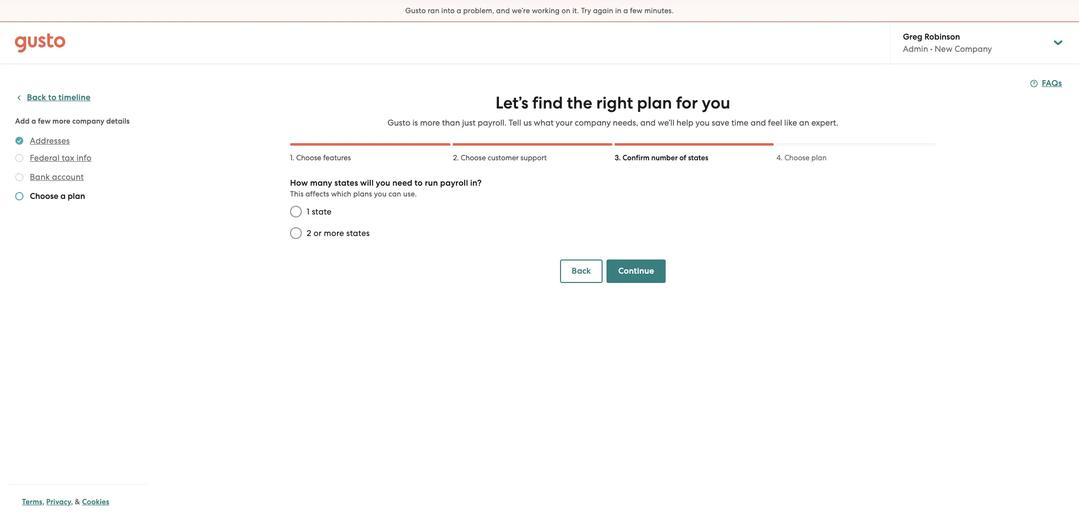 Task type: locate. For each thing, give the bounding box(es) containing it.
details
[[106, 117, 130, 126]]

back for back
[[572, 266, 591, 277]]

more right is
[[420, 118, 440, 128]]

0 horizontal spatial to
[[48, 92, 56, 103]]

features
[[323, 154, 351, 162]]

of
[[680, 154, 687, 162]]

tax
[[62, 153, 74, 163]]

more up 'addresses' button
[[53, 117, 70, 126]]

states right of
[[688, 154, 709, 162]]

home image
[[15, 33, 66, 53]]

and
[[496, 6, 510, 15], [641, 118, 656, 128], [751, 118, 766, 128]]

a inside list
[[60, 191, 66, 202]]

customer
[[488, 154, 519, 162]]

, left &
[[71, 498, 73, 507]]

choose a plan list
[[15, 135, 143, 205]]

to left run
[[415, 178, 423, 188]]

federal tax info button
[[30, 152, 92, 164]]

plan inside list
[[68, 191, 85, 202]]

,
[[42, 498, 44, 507], [71, 498, 73, 507]]

try
[[581, 6, 591, 15]]

back
[[27, 92, 46, 103], [572, 266, 591, 277]]

1 horizontal spatial few
[[630, 6, 643, 15]]

a down account
[[60, 191, 66, 202]]

addresses button
[[30, 135, 70, 147]]

0 vertical spatial to
[[48, 92, 56, 103]]

check image for bank
[[15, 173, 23, 182]]

and left the feel
[[751, 118, 766, 128]]

1 check image from the top
[[15, 154, 23, 162]]

1 horizontal spatial back
[[572, 266, 591, 277]]

choose down bank
[[30, 191, 58, 202]]

just
[[462, 118, 476, 128]]

states inside how many states will you need to run payroll in? this affects which plans you can use.
[[335, 178, 358, 188]]

choose features
[[296, 154, 351, 162]]

run
[[425, 178, 438, 188]]

2 , from the left
[[71, 498, 73, 507]]

states up the which
[[335, 178, 358, 188]]

check image for federal
[[15, 154, 23, 162]]

few
[[630, 6, 643, 15], [38, 117, 51, 126]]

help
[[677, 118, 694, 128]]

plans
[[353, 190, 372, 199]]

2 or more states radio
[[285, 223, 307, 244]]

states down plans
[[346, 229, 370, 238]]

a right into
[[457, 6, 462, 15]]

check image up check image
[[15, 173, 23, 182]]

plan down expert.
[[812, 154, 827, 162]]

more right or
[[324, 229, 344, 238]]

0 horizontal spatial plan
[[68, 191, 85, 202]]

use.
[[403, 190, 417, 199]]

plan up we'll at the right
[[637, 93, 672, 113]]

a
[[457, 6, 462, 15], [624, 6, 628, 15], [31, 117, 36, 126], [60, 191, 66, 202]]

0 horizontal spatial few
[[38, 117, 51, 126]]

need
[[393, 178, 413, 188]]

in?
[[470, 178, 482, 188]]

1 , from the left
[[42, 498, 44, 507]]

2 vertical spatial states
[[346, 229, 370, 238]]

add a few more company details
[[15, 117, 130, 126]]

1 state radio
[[285, 201, 307, 223]]

addresses
[[30, 136, 70, 146]]

0 vertical spatial plan
[[637, 93, 672, 113]]

1 horizontal spatial more
[[324, 229, 344, 238]]

choose inside list
[[30, 191, 58, 202]]

2 horizontal spatial more
[[420, 118, 440, 128]]

2 horizontal spatial plan
[[812, 154, 827, 162]]

company down "the"
[[575, 118, 611, 128]]

and left we're
[[496, 6, 510, 15]]

working
[[532, 6, 560, 15]]

1 vertical spatial back
[[572, 266, 591, 277]]

choose down like
[[785, 154, 810, 162]]

states
[[688, 154, 709, 162], [335, 178, 358, 188], [346, 229, 370, 238]]

plan down account
[[68, 191, 85, 202]]

again
[[593, 6, 614, 15]]

check image down circle check 'icon'
[[15, 154, 23, 162]]

info
[[77, 153, 92, 163]]

gusto inside let's find the right plan for you gusto is more than just payroll. tell us what your company needs, and we'll help you save time and feel like an expert.
[[388, 118, 411, 128]]

1 horizontal spatial plan
[[637, 93, 672, 113]]

1 vertical spatial states
[[335, 178, 358, 188]]

states for more
[[346, 229, 370, 238]]

back inside button
[[572, 266, 591, 277]]

choose a plan
[[30, 191, 85, 202]]

choose for choose a plan
[[30, 191, 58, 202]]

and left we'll at the right
[[641, 118, 656, 128]]

tell
[[509, 118, 522, 128]]

1 vertical spatial gusto
[[388, 118, 411, 128]]

on
[[562, 6, 571, 15]]

right
[[597, 93, 633, 113]]

can
[[389, 190, 401, 199]]

2 check image from the top
[[15, 173, 23, 182]]

more
[[53, 117, 70, 126], [420, 118, 440, 128], [324, 229, 344, 238]]

which
[[331, 190, 352, 199]]

cookies
[[82, 498, 109, 507]]

choose up how
[[296, 154, 322, 162]]

0 horizontal spatial ,
[[42, 498, 44, 507]]

2 vertical spatial plan
[[68, 191, 85, 202]]

to
[[48, 92, 56, 103], [415, 178, 423, 188]]

bank account
[[30, 172, 84, 182]]

gusto left is
[[388, 118, 411, 128]]

confirm number of states
[[623, 154, 709, 162]]

company
[[955, 44, 993, 54]]

company
[[72, 117, 105, 126], [575, 118, 611, 128]]

greg robinson admin • new company
[[903, 32, 993, 54]]

to left timeline
[[48, 92, 56, 103]]

company down timeline
[[72, 117, 105, 126]]

0 vertical spatial check image
[[15, 154, 23, 162]]

1 vertical spatial check image
[[15, 173, 23, 182]]

1 horizontal spatial to
[[415, 178, 423, 188]]

1 state
[[307, 207, 332, 217]]

expert.
[[812, 118, 839, 128]]

choose
[[296, 154, 322, 162], [461, 154, 486, 162], [785, 154, 810, 162], [30, 191, 58, 202]]

1 vertical spatial to
[[415, 178, 423, 188]]

0 vertical spatial back
[[27, 92, 46, 103]]

is
[[413, 118, 418, 128]]

you left can
[[374, 190, 387, 199]]

2 horizontal spatial and
[[751, 118, 766, 128]]

federal tax info
[[30, 153, 92, 163]]

states for of
[[688, 154, 709, 162]]

few right in at the top right
[[630, 6, 643, 15]]

0 horizontal spatial back
[[27, 92, 46, 103]]

choose plan
[[785, 154, 827, 162]]

you
[[702, 93, 731, 113], [696, 118, 710, 128], [376, 178, 391, 188], [374, 190, 387, 199]]

0 vertical spatial states
[[688, 154, 709, 162]]

minutes.
[[645, 6, 674, 15]]

company inside let's find the right plan for you gusto is more than just payroll. tell us what your company needs, and we'll help you save time and feel like an expert.
[[575, 118, 611, 128]]

timeline
[[59, 92, 91, 103]]

let's find the right plan for you gusto is more than just payroll. tell us what your company needs, and we'll help you save time and feel like an expert.
[[388, 93, 839, 128]]

plan
[[637, 93, 672, 113], [812, 154, 827, 162], [68, 191, 85, 202]]

few up 'addresses' button
[[38, 117, 51, 126]]

new
[[935, 44, 953, 54]]

1 horizontal spatial company
[[575, 118, 611, 128]]

, left privacy on the left bottom of page
[[42, 498, 44, 507]]

the
[[567, 93, 593, 113]]

back inside button
[[27, 92, 46, 103]]

gusto left ran
[[405, 6, 426, 15]]

check image
[[15, 154, 23, 162], [15, 173, 23, 182]]

0 vertical spatial gusto
[[405, 6, 426, 15]]

gusto
[[405, 6, 426, 15], [388, 118, 411, 128]]

1 horizontal spatial and
[[641, 118, 656, 128]]

affects
[[306, 190, 329, 199]]

1 horizontal spatial ,
[[71, 498, 73, 507]]

state
[[312, 207, 332, 217]]

choose up the in?
[[461, 154, 486, 162]]

back to timeline button
[[15, 92, 91, 104]]



Task type: vqa. For each thing, say whether or not it's contained in the screenshot.
minutes.
yes



Task type: describe. For each thing, give the bounding box(es) containing it.
&
[[75, 498, 80, 507]]

an
[[800, 118, 810, 128]]

terms link
[[22, 498, 42, 507]]

check image
[[15, 192, 23, 201]]

0 horizontal spatial company
[[72, 117, 105, 126]]

it.
[[573, 6, 579, 15]]

save
[[712, 118, 730, 128]]

faqs
[[1042, 78, 1063, 89]]

1 vertical spatial few
[[38, 117, 51, 126]]

what
[[534, 118, 554, 128]]

confirm
[[623, 154, 650, 162]]

how
[[290, 178, 308, 188]]

faqs button
[[1031, 78, 1063, 90]]

bank
[[30, 172, 50, 182]]

or
[[314, 229, 322, 238]]

choose for choose customer support
[[461, 154, 486, 162]]

greg
[[903, 32, 923, 42]]

continue
[[619, 266, 654, 277]]

time
[[732, 118, 749, 128]]

1
[[307, 207, 310, 217]]

will
[[360, 178, 374, 188]]

2 or more states
[[307, 229, 370, 238]]

let's
[[496, 93, 529, 113]]

number
[[652, 154, 678, 162]]

find
[[533, 93, 563, 113]]

you up save
[[702, 93, 731, 113]]

robinson
[[925, 32, 961, 42]]

back for back to timeline
[[27, 92, 46, 103]]

2
[[307, 229, 312, 238]]

we're
[[512, 6, 530, 15]]

gusto ran into a problem, and we're working on it. try again in a few minutes.
[[405, 6, 674, 15]]

payroll
[[440, 178, 468, 188]]

0 vertical spatial few
[[630, 6, 643, 15]]

more inside let's find the right plan for you gusto is more than just payroll. tell us what your company needs, and we'll help you save time and feel like an expert.
[[420, 118, 440, 128]]

plan inside let's find the right plan for you gusto is more than just payroll. tell us what your company needs, and we'll help you save time and feel like an expert.
[[637, 93, 672, 113]]

many
[[310, 178, 333, 188]]

admin
[[903, 44, 929, 54]]

•
[[931, 44, 933, 54]]

to inside how many states will you need to run payroll in? this affects which plans you can use.
[[415, 178, 423, 188]]

choose for choose plan
[[785, 154, 810, 162]]

bank account button
[[30, 171, 84, 183]]

1 vertical spatial plan
[[812, 154, 827, 162]]

a right add
[[31, 117, 36, 126]]

terms , privacy , & cookies
[[22, 498, 109, 507]]

support
[[521, 154, 547, 162]]

how many states will you need to run payroll in? this affects which plans you can use.
[[290, 178, 482, 199]]

back button
[[560, 260, 603, 283]]

into
[[442, 6, 455, 15]]

0 horizontal spatial more
[[53, 117, 70, 126]]

you right will
[[376, 178, 391, 188]]

needs,
[[613, 118, 639, 128]]

us
[[524, 118, 532, 128]]

account
[[52, 172, 84, 182]]

than
[[442, 118, 460, 128]]

privacy link
[[46, 498, 71, 507]]

your
[[556, 118, 573, 128]]

like
[[785, 118, 797, 128]]

ran
[[428, 6, 440, 15]]

for
[[676, 93, 698, 113]]

choose customer support
[[461, 154, 547, 162]]

0 horizontal spatial and
[[496, 6, 510, 15]]

add
[[15, 117, 30, 126]]

in
[[616, 6, 622, 15]]

terms
[[22, 498, 42, 507]]

problem,
[[463, 6, 495, 15]]

this
[[290, 190, 304, 199]]

cookies button
[[82, 497, 109, 508]]

continue button
[[607, 260, 666, 283]]

choose for choose features
[[296, 154, 322, 162]]

privacy
[[46, 498, 71, 507]]

back to timeline
[[27, 92, 91, 103]]

to inside button
[[48, 92, 56, 103]]

we'll
[[658, 118, 675, 128]]

payroll.
[[478, 118, 507, 128]]

circle check image
[[15, 135, 23, 147]]

federal
[[30, 153, 60, 163]]

a right in at the top right
[[624, 6, 628, 15]]

you right 'help'
[[696, 118, 710, 128]]



